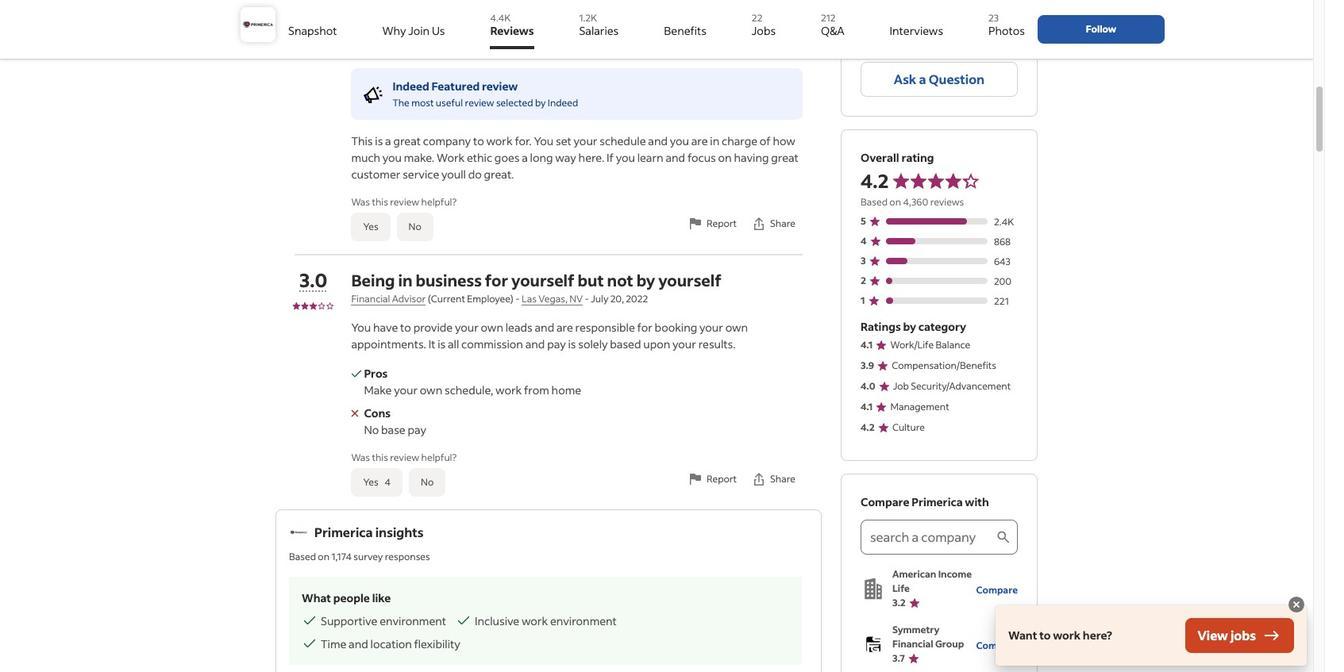 Task type: vqa. For each thing, say whether or not it's contained in the screenshot.


Task type: locate. For each thing, give the bounding box(es) containing it.
based left 1,174
[[289, 551, 316, 563]]

0 vertical spatial vegas,
[[555, 42, 584, 54]]

was this review helpful?
[[351, 196, 457, 208], [351, 452, 457, 464]]

share button for 5.0
[[744, 206, 803, 241]]

based on 4,360 reviews
[[861, 196, 964, 208]]

1 4.1 from the top
[[861, 339, 873, 351]]

1 horizontal spatial yourself
[[659, 270, 722, 291]]

1 vertical spatial yes
[[363, 476, 378, 488]]

based up 5 in the right of the page
[[861, 196, 888, 208]]

photos
[[989, 23, 1025, 38]]

0 vertical spatial this
[[372, 196, 388, 208]]

2 vertical spatial no
[[421, 476, 434, 488]]

0 vertical spatial no
[[409, 221, 422, 233]]

culture
[[893, 422, 925, 434]]

2 this from the top
[[372, 452, 388, 464]]

1 horizontal spatial nv
[[586, 42, 600, 54]]

primerica up search a company field in the bottom right of the page
[[912, 495, 963, 510]]

you up focus
[[670, 133, 689, 149]]

for.
[[515, 133, 532, 149]]

1 horizontal spatial on
[[718, 150, 732, 165]]

0 horizontal spatial you
[[383, 150, 402, 165]]

to
[[986, 23, 997, 38], [473, 133, 484, 149], [400, 320, 411, 335], [1040, 628, 1051, 643]]

1 horizontal spatial 4
[[861, 235, 867, 247]]

no button right yes button
[[397, 213, 433, 241]]

4.2 out of 5 stars. image
[[892, 172, 980, 190], [892, 172, 968, 190]]

4.2 left culture
[[861, 422, 875, 434]]

this up the yes 4
[[372, 452, 388, 464]]

share for 5.0
[[770, 218, 796, 230]]

compare link right the group
[[976, 637, 1018, 653]]

great
[[393, 133, 421, 149], [771, 150, 799, 165]]

by
[[535, 97, 546, 109], [637, 270, 655, 291], [903, 319, 916, 334]]

3
[[861, 255, 866, 266]]

you up long
[[534, 133, 554, 149]]

643
[[994, 256, 1011, 268]]

0 horizontal spatial based
[[289, 551, 316, 563]]

4.2 down overall
[[861, 168, 889, 193]]

1 this from the top
[[372, 196, 388, 208]]

0 vertical spatial financial
[[351, 293, 390, 305]]

nv left july in the left top of the page
[[570, 293, 583, 305]]

how
[[773, 133, 796, 149]]

yes up primerica insights
[[363, 476, 378, 488]]

3.7 out of 5 stars. element
[[893, 652, 976, 666]]

with
[[965, 495, 989, 510]]

2 yourself from the left
[[659, 270, 722, 291]]

you left have
[[351, 320, 371, 335]]

las vegas, nv link down being in business for yourself but not by yourself link
[[522, 293, 583, 306]]

las
[[538, 42, 553, 54], [522, 293, 537, 305]]

ask down answer. in the right of the page
[[894, 71, 917, 87]]

las vegas, nv link
[[538, 42, 600, 55], [522, 293, 583, 306]]

1 vertical spatial share button
[[744, 462, 803, 497]]

0 horizontal spatial las
[[522, 293, 537, 305]]

commission
[[461, 337, 523, 352]]

2 report button from the top
[[681, 462, 744, 497]]

great
[[351, 19, 394, 40]]

1 horizontal spatial are
[[692, 133, 708, 149]]

no right the yes 4
[[421, 476, 434, 488]]

compare for symmetry financial group
[[976, 640, 1018, 652]]

way
[[555, 150, 576, 165]]

for
[[485, 270, 508, 291], [637, 320, 653, 335]]

0 vertical spatial employee)
[[484, 42, 530, 54]]

in up advisor
[[398, 270, 413, 291]]

responsible
[[575, 320, 635, 335]]

0 horizontal spatial are
[[557, 320, 573, 335]]

(current inside great (current employee) - las vegas, nv
[[444, 42, 482, 54]]

pay left solely
[[547, 337, 566, 352]]

0 horizontal spatial by
[[535, 97, 546, 109]]

0 vertical spatial in
[[710, 133, 720, 149]]

2 compare link from the top
[[976, 637, 1018, 653]]

financial down symmetry
[[893, 639, 934, 650]]

1 vertical spatial share
[[770, 473, 796, 485]]

you inside this is a great company to work for. you set your schedule and you are in charge of how much you make. work ethic goes a long way here. if you learn and focus on having great customer service youll do great.
[[534, 133, 554, 149]]

0 horizontal spatial yourself
[[511, 270, 575, 291]]

and down the leads on the top of page
[[525, 337, 545, 352]]

pay inside pros make your own schedule, work from home cons no base pay
[[408, 422, 426, 438]]

0 vertical spatial compare
[[861, 495, 910, 510]]

for right business
[[485, 270, 508, 291]]

own inside pros make your own schedule, work from home cons no base pay
[[420, 383, 443, 398]]

1 share from the top
[[770, 218, 796, 230]]

1 vertical spatial for
[[637, 320, 653, 335]]

indeed up set
[[548, 97, 578, 109]]

4.2 out of 5 stars. image up 4,360
[[892, 172, 968, 190]]

to inside this is a great company to work for. you set your schedule and you are in charge of how much you make. work ethic goes a long way here. if you learn and focus on having great customer service youll do great.
[[473, 133, 484, 149]]

are inside you have to provide your own leads and are responsible for booking your own appointments. it is all commission and pay is solely based upon your results.
[[557, 320, 573, 335]]

most
[[412, 97, 434, 109]]

2 was from the top
[[351, 452, 370, 464]]

0 vertical spatial share
[[770, 218, 796, 230]]

this for 5.0
[[372, 196, 388, 208]]

employee) inside great (current employee) - las vegas, nv
[[484, 42, 530, 54]]

your down booking
[[673, 337, 696, 352]]

2 yes from the top
[[363, 476, 378, 488]]

why
[[382, 23, 406, 38]]

ask for ask a question
[[894, 71, 917, 87]]

1 horizontal spatial las
[[538, 42, 553, 54]]

22 jobs
[[752, 12, 776, 38]]

1 vertical spatial 4
[[385, 476, 391, 488]]

yes button
[[351, 213, 390, 241]]

1 horizontal spatial in
[[710, 133, 720, 149]]

1 4.2 from the top
[[861, 168, 889, 193]]

on for based on 4,360 reviews
[[890, 196, 901, 208]]

compare link up want
[[976, 581, 1018, 598]]

your up all
[[455, 320, 479, 335]]

by up work/life
[[903, 319, 916, 334]]

2 vertical spatial compare
[[976, 640, 1018, 652]]

0 horizontal spatial environment
[[380, 614, 446, 629]]

1 vertical spatial las vegas, nv link
[[522, 293, 583, 306]]

is inside ask a question about working or interviewing at primerica. our community is ready to answer.
[[944, 23, 952, 38]]

american
[[893, 569, 937, 581]]

this
[[372, 196, 388, 208], [372, 452, 388, 464]]

4 up insights
[[385, 476, 391, 488]]

you right if
[[616, 150, 635, 165]]

benefits link
[[664, 6, 707, 49]]

2 horizontal spatial by
[[903, 319, 916, 334]]

overall rating
[[861, 150, 934, 165]]

4.1 down 4.0
[[861, 401, 873, 413]]

1 vertical spatial compare link
[[976, 637, 1018, 653]]

is left solely
[[568, 337, 576, 352]]

1 was this review helpful? from the top
[[351, 196, 457, 208]]

1 vertical spatial compare
[[976, 584, 1018, 596]]

1 horizontal spatial indeed
[[548, 97, 578, 109]]

was this review helpful? down "service"
[[351, 196, 457, 208]]

was up yes button
[[351, 196, 370, 208]]

0 vertical spatial great
[[393, 133, 421, 149]]

jobs
[[1231, 627, 1256, 644]]

3 out of 5 stars based on 643 reviews image
[[861, 253, 1018, 269]]

1 vertical spatial las
[[522, 293, 537, 305]]

are inside this is a great company to work for. you set your schedule and you are in charge of how much you make. work ethic goes a long way here. if you learn and focus on having great customer service youll do great.
[[692, 133, 708, 149]]

1 environment from the left
[[380, 614, 446, 629]]

was this review helpful? for 3.0
[[351, 452, 457, 464]]

0 vertical spatial helpful?
[[421, 196, 457, 208]]

ethic
[[467, 150, 492, 165]]

yes for yes 4
[[363, 476, 378, 488]]

but
[[578, 270, 604, 291]]

0 vertical spatial nv
[[586, 42, 600, 54]]

report
[[707, 218, 737, 230], [707, 473, 737, 485]]

0 vertical spatial no button
[[397, 213, 433, 241]]

report button
[[681, 206, 744, 241], [681, 462, 744, 497]]

being
[[351, 270, 395, 291]]

1 vertical spatial based
[[289, 551, 316, 563]]

you
[[534, 133, 554, 149], [351, 320, 371, 335]]

1 vertical spatial (current
[[428, 293, 465, 305]]

leads
[[506, 320, 533, 335]]

schedule,
[[445, 383, 493, 398]]

1 horizontal spatial environment
[[550, 614, 617, 629]]

on
[[718, 150, 732, 165], [890, 196, 901, 208], [318, 551, 330, 563]]

5.0
[[299, 17, 328, 41]]

0 horizontal spatial for
[[485, 270, 508, 291]]

to right have
[[400, 320, 411, 335]]

employee) inside "being in business for yourself but not by yourself financial advisor (current employee) - las vegas, nv - july 20, 2022"
[[467, 293, 514, 305]]

vegas, inside great (current employee) - las vegas, nv
[[555, 42, 584, 54]]

0 vertical spatial was
[[351, 196, 370, 208]]

1 vertical spatial was
[[351, 452, 370, 464]]

1 report from the top
[[707, 218, 737, 230]]

and right time
[[349, 637, 368, 652]]

2 4.1 from the top
[[861, 401, 873, 413]]

3.0 button
[[299, 268, 328, 292]]

4 down 5 in the right of the page
[[861, 235, 867, 247]]

1 vertical spatial helpful?
[[421, 452, 457, 464]]

are up focus
[[692, 133, 708, 149]]

no down cons
[[364, 422, 379, 438]]

was up the yes 4
[[351, 452, 370, 464]]

20,
[[611, 293, 624, 305]]

1 vertical spatial 4.1
[[861, 401, 873, 413]]

indeed up the
[[393, 79, 429, 94]]

2 vertical spatial by
[[903, 319, 916, 334]]

primerica insights
[[314, 524, 424, 541]]

1 vertical spatial are
[[557, 320, 573, 335]]

to down the primerica.
[[986, 23, 997, 38]]

0 horizontal spatial ask
[[861, 0, 880, 5]]

0 vertical spatial indeed
[[393, 79, 429, 94]]

0 vertical spatial was this review helpful?
[[351, 196, 457, 208]]

1 vertical spatial 4.2
[[861, 422, 875, 434]]

snapshot link
[[288, 6, 337, 49]]

2 share from the top
[[770, 473, 796, 485]]

vegas,
[[555, 42, 584, 54], [539, 293, 568, 305]]

long
[[530, 150, 553, 165]]

schedule
[[600, 133, 646, 149]]

2 horizontal spatial on
[[890, 196, 901, 208]]

own up results.
[[726, 320, 748, 335]]

search a company field
[[861, 520, 996, 555]]

4.1 up 3.9 at the right of the page
[[861, 339, 873, 351]]

0 horizontal spatial pay
[[408, 422, 426, 438]]

to up ethic
[[473, 133, 484, 149]]

responses
[[385, 551, 430, 563]]

1 vertical spatial pay
[[408, 422, 426, 438]]

appointments.
[[351, 337, 426, 352]]

2 share button from the top
[[744, 462, 803, 497]]

great up make.
[[393, 133, 421, 149]]

yourself
[[511, 270, 575, 291], [659, 270, 722, 291]]

financial down the being
[[351, 293, 390, 305]]

being in business for yourself but not by yourself link
[[351, 270, 722, 291]]

1 horizontal spatial you
[[616, 150, 635, 165]]

financial inside "being in business for yourself but not by yourself financial advisor (current employee) - las vegas, nv - july 20, 2022"
[[351, 293, 390, 305]]

(current down business
[[428, 293, 465, 305]]

0 horizontal spatial 4
[[385, 476, 391, 488]]

no for 5.0
[[409, 221, 422, 233]]

2.4k
[[994, 216, 1014, 228]]

primerica up 1,174
[[314, 524, 373, 541]]

1 horizontal spatial primerica
[[912, 495, 963, 510]]

1 was from the top
[[351, 196, 370, 208]]

2 vertical spatial on
[[318, 551, 330, 563]]

0 vertical spatial ask
[[861, 0, 880, 5]]

0 horizontal spatial -
[[516, 293, 520, 305]]

why join us
[[382, 23, 445, 38]]

report for 3.0
[[707, 473, 737, 485]]

is inside this is a great company to work for. you set your schedule and you are in charge of how much you make. work ethic goes a long way here. if you learn and focus on having great customer service youll do great.
[[375, 133, 383, 149]]

2 report from the top
[[707, 473, 737, 485]]

0 horizontal spatial primerica
[[314, 524, 373, 541]]

1 horizontal spatial -
[[532, 42, 536, 54]]

(current down us on the left top of page
[[444, 42, 482, 54]]

1 vertical spatial report button
[[681, 462, 744, 497]]

great (current employee) - las vegas, nv
[[351, 19, 600, 54]]

featured
[[432, 79, 480, 94]]

pay right 'base'
[[408, 422, 426, 438]]

4.0
[[861, 380, 876, 392]]

no right yes button
[[409, 221, 422, 233]]

flexibility
[[414, 637, 460, 652]]

join
[[408, 23, 430, 38]]

on down charge
[[718, 150, 732, 165]]

1 helpful? from the top
[[421, 196, 457, 208]]

4
[[861, 235, 867, 247], [385, 476, 391, 488]]

0 horizontal spatial financial
[[351, 293, 390, 305]]

1 yes from the top
[[363, 221, 378, 233]]

compare up want
[[976, 584, 1018, 596]]

1 vertical spatial was this review helpful?
[[351, 452, 457, 464]]

0 vertical spatial yes
[[363, 221, 378, 233]]

helpful? down youll
[[421, 196, 457, 208]]

4.1 for management
[[861, 401, 873, 413]]

work left from
[[496, 383, 522, 398]]

las vegas, nv link down salaries
[[538, 42, 600, 55]]

2 helpful? from the top
[[421, 452, 457, 464]]

is right this
[[375, 133, 383, 149]]

1 vertical spatial no button
[[409, 469, 446, 497]]

ask inside ask a question about working or interviewing at primerica. our community is ready to answer.
[[861, 0, 880, 5]]

0 vertical spatial 4.2
[[861, 168, 889, 193]]

helpful? down pros make your own schedule, work from home cons no base pay
[[421, 452, 457, 464]]

compare right the group
[[976, 640, 1018, 652]]

0 vertical spatial (current
[[444, 42, 482, 54]]

learn
[[637, 150, 664, 165]]

was this review helpful? down 'base'
[[351, 452, 457, 464]]

you up customer
[[383, 150, 402, 165]]

yourself up booking
[[659, 270, 722, 291]]

- left july in the left top of the page
[[585, 293, 589, 305]]

3.2 out of 5 stars. element
[[893, 596, 976, 611]]

1 vertical spatial report
[[707, 473, 737, 485]]

was this review helpful? for 5.0
[[351, 196, 457, 208]]

your inside this is a great company to work for. you set your schedule and you are in charge of how much you make. work ethic goes a long way here. if you learn and focus on having great customer service youll do great.
[[574, 133, 598, 149]]

1 vertical spatial on
[[890, 196, 901, 208]]

salaries
[[579, 23, 619, 38]]

1 compare link from the top
[[976, 581, 1018, 598]]

ask up or
[[861, 0, 880, 5]]

by up '2022'
[[637, 270, 655, 291]]

0 horizontal spatial indeed
[[393, 79, 429, 94]]

0 horizontal spatial own
[[420, 383, 443, 398]]

vegas, down being in business for yourself but not by yourself link
[[539, 293, 568, 305]]

yes down customer
[[363, 221, 378, 233]]

set
[[556, 133, 572, 149]]

0 vertical spatial report
[[707, 218, 737, 230]]

for up upon
[[637, 320, 653, 335]]

for inside you have to provide your own leads and are responsible for booking your own appointments. it is all commission and pay is solely based upon your results.
[[637, 320, 653, 335]]

a up interviewing
[[882, 0, 888, 5]]

1 vertical spatial ask
[[894, 71, 917, 87]]

0 horizontal spatial in
[[398, 270, 413, 291]]

pay inside you have to provide your own leads and are responsible for booking your own appointments. it is all commission and pay is solely based upon your results.
[[547, 337, 566, 352]]

compare up search a company field in the bottom right of the page
[[861, 495, 910, 510]]

1 report button from the top
[[681, 206, 744, 241]]

at
[[941, 6, 951, 21]]

2 was this review helpful? from the top
[[351, 452, 457, 464]]

1 vertical spatial you
[[351, 320, 371, 335]]

view
[[1198, 627, 1228, 644]]

0 horizontal spatial on
[[318, 551, 330, 563]]

on left 1,174
[[318, 551, 330, 563]]

4.2
[[861, 168, 889, 193], [861, 422, 875, 434]]

own up commission
[[481, 320, 503, 335]]

to inside you have to provide your own leads and are responsible for booking your own appointments. it is all commission and pay is solely based upon your results.
[[400, 320, 411, 335]]

this for 3.0
[[372, 452, 388, 464]]

employee) down reviews
[[484, 42, 530, 54]]

insights
[[375, 524, 424, 541]]

ask
[[861, 0, 880, 5], [894, 71, 917, 87]]

vegas, inside "being in business for yourself but not by yourself financial advisor (current employee) - las vegas, nv - july 20, 2022"
[[539, 293, 568, 305]]

0 vertical spatial compare link
[[976, 581, 1018, 598]]

no button right the yes 4
[[409, 469, 446, 497]]

2 environment from the left
[[550, 614, 617, 629]]

0 vertical spatial share button
[[744, 206, 803, 241]]

review
[[482, 79, 518, 94], [465, 97, 494, 109], [390, 196, 419, 208], [390, 452, 419, 464]]

this up yes button
[[372, 196, 388, 208]]

1 horizontal spatial you
[[534, 133, 554, 149]]

1 vertical spatial financial
[[893, 639, 934, 650]]

reviews
[[930, 196, 964, 208]]

0 horizontal spatial nv
[[570, 293, 583, 305]]

work right the 'inclusive'
[[522, 614, 548, 629]]

1 vertical spatial employee)
[[467, 293, 514, 305]]

vegas, down salaries
[[555, 42, 584, 54]]

is down at
[[944, 23, 952, 38]]

0 vertical spatial 4
[[861, 235, 867, 247]]

and right the leads on the top of page
[[535, 320, 554, 335]]

0 vertical spatial 4.1
[[861, 339, 873, 351]]

to inside ask a question about working or interviewing at primerica. our community is ready to answer.
[[986, 23, 997, 38]]

1 share button from the top
[[744, 206, 803, 241]]

in up focus
[[710, 133, 720, 149]]

4.1 for work/life balance
[[861, 339, 873, 351]]

snapshot
[[288, 23, 337, 38]]

work up goes
[[486, 133, 513, 149]]

ratings by category
[[861, 319, 967, 334]]

1 horizontal spatial financial
[[893, 639, 934, 650]]

nv
[[586, 42, 600, 54], [570, 293, 583, 305]]

no button for 3.0
[[409, 469, 446, 497]]

0 vertical spatial for
[[485, 270, 508, 291]]

employee) up the leads on the top of page
[[467, 293, 514, 305]]

yes inside button
[[363, 221, 378, 233]]

0 horizontal spatial great
[[393, 133, 421, 149]]

1,174
[[331, 551, 352, 563]]

- down reviews
[[532, 42, 536, 54]]

- down being in business for yourself but not by yourself link
[[516, 293, 520, 305]]

0 vertical spatial primerica
[[912, 495, 963, 510]]

are left responsible at the left
[[557, 320, 573, 335]]

are
[[692, 133, 708, 149], [557, 320, 573, 335]]

own left the schedule,
[[420, 383, 443, 398]]

in inside "being in business for yourself but not by yourself financial advisor (current employee) - las vegas, nv - july 20, 2022"
[[398, 270, 413, 291]]

5 out of 5 stars based on 2.4k reviews image
[[861, 213, 1018, 230]]

1 vertical spatial by
[[637, 270, 655, 291]]

and right learn at the top of page
[[666, 150, 685, 165]]

your right make
[[394, 383, 418, 398]]

yes for yes
[[363, 221, 378, 233]]

working
[[970, 0, 1013, 5]]

0 vertical spatial report button
[[681, 206, 744, 241]]

1 vertical spatial this
[[372, 452, 388, 464]]

nv inside "being in business for yourself but not by yourself financial advisor (current employee) - las vegas, nv - july 20, 2022"
[[570, 293, 583, 305]]

time
[[321, 637, 347, 652]]

on left 4,360
[[890, 196, 901, 208]]

compare link for american income life
[[976, 581, 1018, 598]]

1 vertical spatial in
[[398, 270, 413, 291]]



Task type: describe. For each thing, give the bounding box(es) containing it.
3.9
[[861, 360, 874, 372]]

1.2k
[[579, 12, 597, 24]]

and up learn at the top of page
[[648, 133, 668, 149]]

having
[[734, 150, 769, 165]]

to right want
[[1040, 628, 1051, 643]]

compensation/benefits
[[892, 360, 997, 372]]

a inside ask a question about working or interviewing at primerica. our community is ready to answer.
[[882, 0, 888, 5]]

compare for american income life
[[976, 584, 1018, 596]]

no inside pros make your own schedule, work from home cons no base pay
[[364, 422, 379, 438]]

3.0
[[299, 268, 327, 292]]

group
[[935, 639, 964, 650]]

have
[[373, 320, 398, 335]]

compare link for symmetry financial group
[[976, 637, 1018, 653]]

1 vertical spatial primerica
[[314, 524, 373, 541]]

share for 3.0
[[770, 473, 796, 485]]

a left long
[[522, 150, 528, 165]]

great link
[[351, 19, 394, 40]]

2 horizontal spatial -
[[585, 293, 589, 305]]

survey
[[354, 551, 383, 563]]

solely
[[578, 337, 608, 352]]

job security/advancement
[[893, 380, 1011, 392]]

balance
[[936, 339, 971, 351]]

on inside this is a great company to work for. you set your schedule and you are in charge of how much you make. work ethic goes a long way here. if you learn and focus on having great customer service youll do great.
[[718, 150, 732, 165]]

las inside great (current employee) - las vegas, nv
[[538, 42, 553, 54]]

based for based on 4,360 reviews
[[861, 196, 888, 208]]

work inside pros make your own schedule, work from home cons no base pay
[[496, 383, 522, 398]]

life
[[893, 583, 910, 595]]

212 q&a
[[821, 12, 845, 38]]

in inside this is a great company to work for. you set your schedule and you are in charge of how much you make. work ethic goes a long way here. if you learn and focus on having great customer service youll do great.
[[710, 133, 720, 149]]

for inside "being in business for yourself but not by yourself financial advisor (current employee) - las vegas, nv - july 20, 2022"
[[485, 270, 508, 291]]

based for based on 1,174 survey responses
[[289, 551, 316, 563]]

charge
[[722, 133, 758, 149]]

inclusive work environment
[[475, 614, 617, 629]]

category
[[919, 319, 967, 334]]

4,360
[[903, 196, 929, 208]]

4.4k
[[490, 12, 511, 24]]

the
[[393, 97, 410, 109]]

focus
[[688, 150, 716, 165]]

by inside indeed featured review the most useful review selected by indeed
[[535, 97, 546, 109]]

time and location flexibility
[[321, 637, 460, 652]]

review up the selected
[[482, 79, 518, 94]]

1 out of 5 stars based on 221 reviews image
[[861, 292, 1018, 309]]

yes 4
[[363, 476, 391, 488]]

provide
[[413, 320, 453, 335]]

work left here?
[[1053, 628, 1081, 643]]

2 out of 5 stars based on 200 reviews image
[[861, 272, 1018, 289]]

do
[[468, 167, 482, 182]]

being in business for yourself but not by yourself financial advisor (current employee) - las vegas, nv - july 20, 2022
[[351, 270, 722, 305]]

upon
[[643, 337, 671, 352]]

report for 5.0
[[707, 218, 737, 230]]

report button for 5.0
[[681, 206, 744, 241]]

like
[[372, 591, 391, 606]]

cons
[[364, 406, 391, 421]]

make.
[[404, 150, 435, 165]]

work inside this is a great company to work for. you set your schedule and you are in charge of how much you make. work ethic goes a long way here. if you learn and focus on having great customer service youll do great.
[[486, 133, 513, 149]]

5.0 button
[[299, 17, 328, 41]]

0 vertical spatial las vegas, nv link
[[538, 42, 600, 55]]

if
[[607, 150, 614, 165]]

1
[[861, 294, 865, 306]]

helpful? for 5.0
[[421, 196, 457, 208]]

review down featured
[[465, 97, 494, 109]]

american income life
[[893, 569, 972, 595]]

1 vertical spatial indeed
[[548, 97, 578, 109]]

make
[[364, 383, 392, 398]]

of
[[760, 133, 771, 149]]

(current inside "being in business for yourself but not by yourself financial advisor (current employee) - las vegas, nv - july 20, 2022"
[[428, 293, 465, 305]]

ask a question
[[894, 71, 985, 87]]

report button for 3.0
[[681, 462, 744, 497]]

a left question
[[919, 71, 926, 87]]

on for based on 1,174 survey responses
[[318, 551, 330, 563]]

financial inside symmetry financial group
[[893, 639, 934, 650]]

supportive
[[321, 614, 377, 629]]

23 photos
[[989, 12, 1025, 38]]

pros make your own schedule, work from home cons no base pay
[[364, 366, 581, 438]]

interviews link
[[890, 6, 944, 49]]

why join us link
[[382, 6, 445, 49]]

review down 'base'
[[390, 452, 419, 464]]

pros
[[364, 366, 388, 381]]

symmetry
[[893, 624, 940, 636]]

from
[[524, 383, 549, 398]]

212
[[821, 12, 836, 24]]

ask for ask a question about working or interviewing at primerica. our community is ready to answer.
[[861, 0, 880, 5]]

was for 5.0
[[351, 196, 370, 208]]

selected
[[496, 97, 533, 109]]

work/life
[[891, 339, 934, 351]]

4 out of 5 stars based on 868 reviews image
[[861, 233, 1018, 249]]

or
[[861, 6, 872, 21]]

review down "service"
[[390, 196, 419, 208]]

follow
[[1086, 23, 1117, 35]]

2 horizontal spatial own
[[726, 320, 748, 335]]

your up results.
[[700, 320, 723, 335]]

supportive environment
[[321, 614, 446, 629]]

booking
[[655, 320, 697, 335]]

2 4.2 from the top
[[861, 422, 875, 434]]

here.
[[579, 150, 605, 165]]

q&a
[[821, 23, 845, 38]]

you inside you have to provide your own leads and are responsible for booking your own appointments. it is all commission and pay is solely based upon your results.
[[351, 320, 371, 335]]

a right this
[[385, 133, 391, 149]]

no for 3.0
[[421, 476, 434, 488]]

compare primerica with
[[861, 495, 989, 510]]

2 horizontal spatial you
[[670, 133, 689, 149]]

share button for 3.0
[[744, 462, 803, 497]]

interviews
[[890, 23, 944, 38]]

ask a question link
[[861, 62, 1018, 97]]

about
[[938, 0, 968, 5]]

based on 1,174 survey responses
[[289, 551, 430, 563]]

was for 3.0
[[351, 452, 370, 464]]

overall
[[861, 150, 900, 165]]

las inside "being in business for yourself but not by yourself financial advisor (current employee) - las vegas, nv - july 20, 2022"
[[522, 293, 537, 305]]

4 inside 4 out of 5 stars based on 868 reviews image
[[861, 235, 867, 247]]

no button for 5.0
[[397, 213, 433, 241]]

close image
[[1287, 596, 1306, 615]]

youll
[[442, 167, 466, 182]]

by inside "being in business for yourself but not by yourself financial advisor (current employee) - las vegas, nv - july 20, 2022"
[[637, 270, 655, 291]]

financial advisor link
[[351, 293, 426, 306]]

helpful? for 3.0
[[421, 452, 457, 464]]

answer.
[[861, 40, 900, 55]]

your inside pros make your own schedule, work from home cons no base pay
[[394, 383, 418, 398]]

3.2
[[893, 597, 906, 609]]

goes
[[495, 150, 520, 165]]

july
[[591, 293, 609, 305]]

868
[[994, 236, 1011, 248]]

job
[[893, 380, 909, 392]]

management
[[891, 401, 950, 413]]

- inside great (current employee) - las vegas, nv
[[532, 42, 536, 54]]

nv inside great (current employee) - las vegas, nv
[[586, 42, 600, 54]]

useful
[[436, 97, 463, 109]]

1 horizontal spatial own
[[481, 320, 503, 335]]

4.2 out of 5 stars. image up the reviews
[[892, 172, 980, 190]]

3.7
[[893, 653, 905, 665]]

what people like
[[302, 591, 391, 606]]

it
[[429, 337, 436, 352]]

advisor
[[392, 293, 426, 305]]

1 horizontal spatial great
[[771, 150, 799, 165]]

security/advancement
[[911, 380, 1011, 392]]

want
[[1009, 628, 1037, 643]]

location
[[371, 637, 412, 652]]

great.
[[484, 167, 514, 182]]

1 yourself from the left
[[511, 270, 575, 291]]

is right it
[[438, 337, 446, 352]]

jobs
[[752, 23, 776, 38]]



